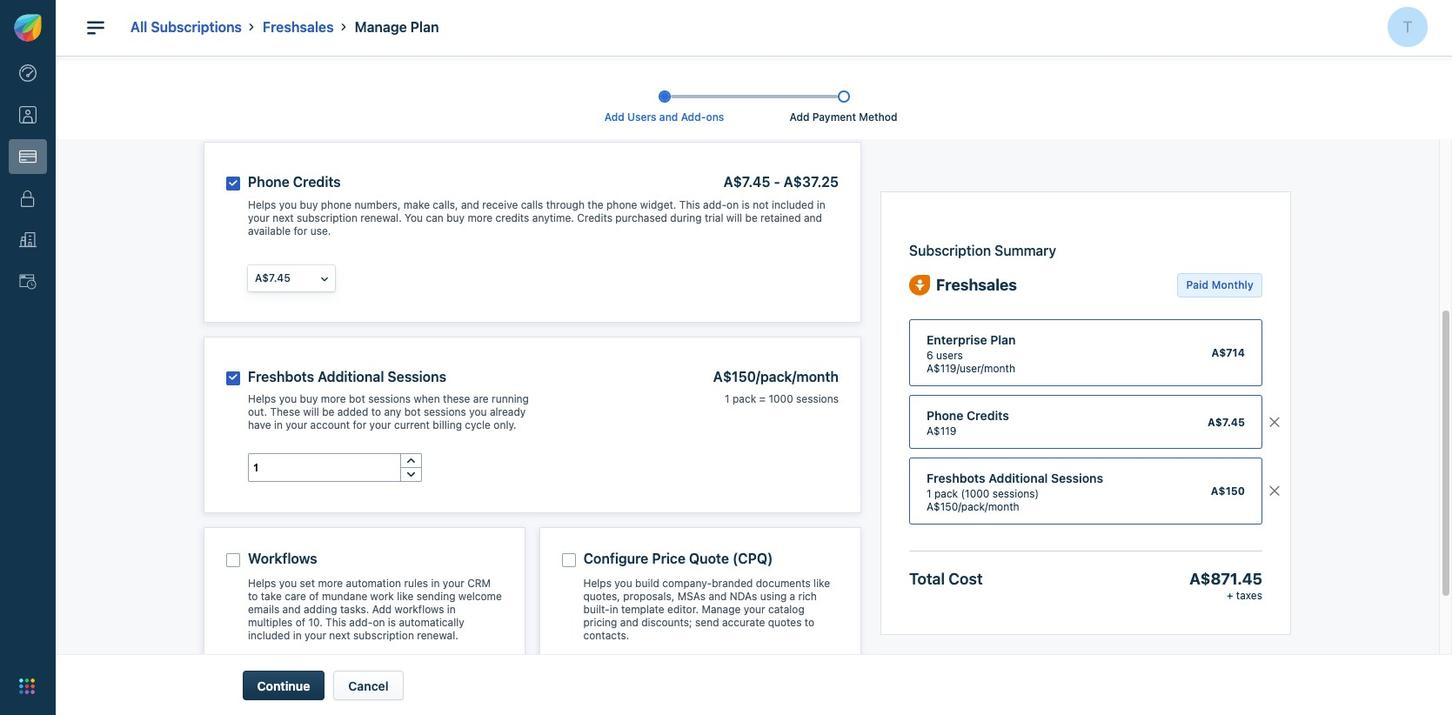 Task type: locate. For each thing, give the bounding box(es) containing it.
proposals,
[[623, 590, 675, 603]]

0 vertical spatial on
[[727, 198, 739, 211]]

pack inside freshbots additional sessions 1 pack (1000 sessions) a$150/pack/month
[[934, 487, 958, 500]]

manage right freshsales link
[[355, 19, 407, 35]]

your inside "helps you build company-branded documents like quotes, proposals, msas and ndas using a rich built-in template editor. manage your catalog pricing and discounts; send accurate quotes to contacts."
[[744, 603, 765, 616]]

1 horizontal spatial bot
[[404, 406, 421, 419]]

1 vertical spatial pack
[[733, 393, 756, 406]]

these
[[270, 406, 300, 419]]

a$119/user/month
[[927, 362, 1015, 375]]

additional up sessions)
[[989, 471, 1048, 485]]

0 vertical spatial additional
[[318, 369, 384, 384]]

1 horizontal spatial 1
[[927, 487, 932, 500]]

like right work
[[397, 590, 414, 603]]

a$7.45 down a$714 in the right of the page
[[1208, 415, 1245, 428]]

cancel
[[348, 678, 389, 693]]

buy right can at the top left of the page
[[446, 211, 465, 224]]

pack up 1000
[[760, 369, 792, 384]]

and inside helps you set more automation rules in your crm to take care of mundane work like sending welcome emails and adding tasks. add workflows in multiples of 10. this add-on is automatically included in your next subscription renewal.
[[282, 603, 301, 616]]

for left use.
[[294, 224, 307, 237]]

is left "not"
[[742, 198, 750, 211]]

1 left (1000
[[927, 487, 932, 500]]

phone inside phone credits a$119
[[927, 408, 964, 423]]

0 horizontal spatial sessions
[[388, 369, 446, 384]]

organization image
[[19, 232, 37, 249]]

freshbots up (1000
[[927, 471, 986, 485]]

and left ndas
[[709, 590, 727, 603]]

1 horizontal spatial this
[[679, 198, 700, 211]]

automatically
[[399, 616, 464, 629]]

in
[[817, 198, 825, 211], [274, 419, 283, 432], [431, 577, 440, 590], [447, 603, 456, 616], [610, 603, 618, 616], [293, 629, 302, 642]]

a$7.45 down available
[[255, 272, 290, 285]]

you down phone credits on the top left of the page
[[279, 198, 297, 211]]

a$871.45
[[1190, 570, 1263, 588]]

buy
[[300, 198, 318, 211], [446, 211, 465, 224], [300, 393, 318, 406]]

sessions inside freshbots additional sessions 1 pack (1000 sessions) a$150/pack/month
[[1051, 471, 1103, 485]]

freshbots inside freshbots additional sessions 1 pack (1000 sessions) a$150/pack/month
[[927, 471, 986, 485]]

1 vertical spatial be
[[322, 406, 334, 419]]

1 horizontal spatial add-
[[703, 198, 727, 211]]

add inside helps you set more automation rules in your crm to take care of mundane work like sending welcome emails and adding tasks. add workflows in multiples of 10. this add-on is automatically included in your next subscription renewal.
[[372, 603, 392, 616]]

2 horizontal spatial add
[[790, 110, 810, 123]]

be
[[745, 211, 758, 224], [322, 406, 334, 419]]

1 vertical spatial will
[[303, 406, 319, 419]]

like right a
[[814, 577, 830, 590]]

this inside helps you set more automation rules in your crm to take care of mundane work like sending welcome emails and adding tasks. add workflows in multiples of 10. this add-on is automatically included in your next subscription renewal.
[[325, 616, 346, 629]]

1 horizontal spatial additional
[[989, 471, 1048, 485]]

0 horizontal spatial phone
[[321, 198, 352, 211]]

0 horizontal spatial like
[[397, 590, 414, 603]]

0 vertical spatial of
[[309, 590, 319, 603]]

emails
[[248, 603, 279, 616]]

sessions for freshbots additional sessions
[[388, 369, 446, 384]]

0 vertical spatial freshsales
[[263, 19, 334, 35]]

credits down a$119/user/month at the right
[[967, 408, 1009, 423]]

1 vertical spatial included
[[248, 629, 290, 642]]

you inside helps you set more automation rules in your crm to take care of mundane work like sending welcome emails and adding tasks. add workflows in multiples of 10. this add-on is automatically included in your next subscription renewal.
[[279, 577, 297, 590]]

all subscriptions
[[131, 19, 242, 35]]

payment
[[812, 110, 856, 123]]

phone right the
[[606, 198, 637, 211]]

1 horizontal spatial next
[[329, 629, 350, 642]]

like
[[814, 577, 830, 590], [397, 590, 414, 603]]

discounts;
[[641, 616, 692, 629]]

0 horizontal spatial manage
[[355, 19, 407, 35]]

your inside helps you buy phone numbers, make calls, and receive calls through the phone widget. this add-on is not included in your next subscription renewal. you can buy more credits anytime. credits purchased during trial will be retained and available for use.
[[248, 211, 270, 224]]

method
[[859, 110, 898, 123]]

phone for phone credits a$119
[[927, 408, 964, 423]]

+
[[1227, 589, 1233, 602]]

0 vertical spatial will
[[726, 211, 742, 224]]

your left catalog
[[744, 603, 765, 616]]

0 vertical spatial to
[[371, 406, 381, 419]]

on inside helps you buy phone numbers, make calls, and receive calls through the phone widget. this add-on is not included in your next subscription renewal. you can buy more credits anytime. credits purchased during trial will be retained and available for use.
[[727, 198, 739, 211]]

add- down 'mundane'
[[349, 616, 373, 629]]

will right these
[[303, 406, 319, 419]]

1 horizontal spatial be
[[745, 211, 758, 224]]

in up contacts. in the left bottom of the page
[[610, 603, 618, 616]]

bot right the any
[[404, 406, 421, 419]]

1 vertical spatial a$150
[[1211, 484, 1245, 498]]

bot
[[349, 393, 365, 406], [404, 406, 421, 419]]

1 horizontal spatial phone
[[927, 408, 964, 423]]

helps up have
[[248, 393, 276, 406]]

1 vertical spatial next
[[329, 629, 350, 642]]

and right calls,
[[461, 198, 479, 211]]

subscription down tasks.
[[353, 629, 414, 642]]

in inside "helps you build company-branded documents like quotes, proposals, msas and ndas using a rich built-in template editor. manage your catalog pricing and discounts; send accurate quotes to contacts."
[[610, 603, 618, 616]]

helps inside helps you buy phone numbers, make calls, and receive calls through the phone widget. this add-on is not included in your next subscription renewal. you can buy more credits anytime. credits purchased during trial will be retained and available for use.
[[248, 198, 276, 211]]

profile picture image
[[1388, 7, 1428, 47]]

in right rules
[[431, 577, 440, 590]]

0 vertical spatial add-
[[703, 198, 727, 211]]

1 horizontal spatial /
[[792, 369, 796, 384]]

documents
[[756, 577, 811, 590]]

0 vertical spatial be
[[745, 211, 758, 224]]

0 vertical spatial a$150
[[713, 369, 756, 384]]

0 vertical spatial freshbots
[[248, 369, 314, 384]]

0 vertical spatial a$7.45
[[724, 174, 770, 190]]

renewal. left you
[[360, 211, 402, 224]]

helps you buy more bot sessions when these are running out. these will be added to any bot sessions you already have in your account for your current billing cycle only.
[[248, 393, 529, 432]]

credits up use.
[[293, 174, 341, 190]]

of right care
[[309, 590, 319, 603]]

add- right during
[[703, 198, 727, 211]]

freshsales image
[[909, 275, 930, 296]]

care
[[285, 590, 306, 603]]

be inside helps you buy phone numbers, make calls, and receive calls through the phone widget. this add-on is not included in your next subscription renewal. you can buy more credits anytime. credits purchased during trial will be retained and available for use.
[[745, 211, 758, 224]]

add left users
[[604, 110, 625, 123]]

helps up built-
[[583, 577, 612, 590]]

a$150 for a$150
[[1211, 484, 1245, 498]]

your down adding
[[305, 629, 326, 642]]

phone up available
[[248, 174, 290, 190]]

buy inside helps you buy more bot sessions when these are running out. these will be added to any bot sessions you already have in your account for your current billing cycle only.
[[300, 393, 318, 406]]

buy for helps you buy phone numbers, make calls, and receive calls through the phone widget. this add-on is not included in your next subscription renewal. you can buy more credits anytime. credits purchased during trial will be retained and available for use.
[[300, 198, 318, 211]]

1 horizontal spatial will
[[726, 211, 742, 224]]

rich
[[798, 590, 817, 603]]

0 horizontal spatial phone
[[248, 174, 290, 190]]

credits
[[293, 174, 341, 190], [577, 211, 612, 224], [967, 408, 1009, 423]]

take
[[261, 590, 282, 603]]

buy up account
[[300, 393, 318, 406]]

a
[[790, 590, 795, 603]]

1 horizontal spatial like
[[814, 577, 830, 590]]

0 horizontal spatial renewal.
[[360, 211, 402, 224]]

1 vertical spatial additional
[[989, 471, 1048, 485]]

to right quotes
[[805, 616, 815, 629]]

already
[[490, 406, 526, 419]]

you inside helps you buy phone numbers, make calls, and receive calls through the phone widget. this add-on is not included in your next subscription renewal. you can buy more credits anytime. credits purchased during trial will be retained and available for use.
[[279, 198, 297, 211]]

/ up =
[[756, 369, 760, 384]]

phone up use.
[[321, 198, 352, 211]]

plan for enterprise plan 6 users a$119/user/month
[[990, 332, 1016, 347]]

pack left (1000
[[934, 487, 958, 500]]

1 vertical spatial on
[[373, 616, 385, 629]]

2 horizontal spatial credits
[[967, 408, 1009, 423]]

0 horizontal spatial 1
[[725, 393, 730, 406]]

of
[[309, 590, 319, 603], [296, 616, 305, 629]]

to left the any
[[371, 406, 381, 419]]

2 horizontal spatial a$7.45
[[1208, 415, 1245, 428]]

a$871.45 + taxes
[[1190, 570, 1263, 602]]

1
[[725, 393, 730, 406], [927, 487, 932, 500]]

0 vertical spatial sessions
[[388, 369, 446, 384]]

1 vertical spatial a$7.45
[[255, 272, 290, 285]]

helps inside helps you buy more bot sessions when these are running out. these will be added to any bot sessions you already have in your account for your current billing cycle only.
[[248, 393, 276, 406]]

0 horizontal spatial credits
[[293, 174, 341, 190]]

manage plan
[[355, 19, 439, 35]]

more for helps you set more automation rules in your crm to take care of mundane work like sending welcome emails and adding tasks. add workflows in multiples of 10. this add-on is automatically included in your next subscription renewal.
[[318, 577, 343, 590]]

users
[[627, 110, 657, 123]]

will inside helps you buy phone numbers, make calls, and receive calls through the phone widget. this add-on is not included in your next subscription renewal. you can buy more credits anytime. credits purchased during trial will be retained and available for use.
[[726, 211, 742, 224]]

0 horizontal spatial additional
[[318, 369, 384, 384]]

helps up available
[[248, 198, 276, 211]]

1 horizontal spatial to
[[371, 406, 381, 419]]

multiples
[[248, 616, 293, 629]]

subscription down phone credits on the top left of the page
[[297, 211, 358, 224]]

this right 10.
[[325, 616, 346, 629]]

1 horizontal spatial sessions
[[1051, 471, 1103, 485]]

0 horizontal spatial on
[[373, 616, 385, 629]]

1 vertical spatial sessions
[[1051, 471, 1103, 485]]

cost
[[949, 570, 983, 588]]

2 horizontal spatial pack
[[934, 487, 958, 500]]

workflows
[[248, 551, 317, 567]]

in down "a$37.25"
[[817, 198, 825, 211]]

is inside helps you buy phone numbers, make calls, and receive calls through the phone widget. this add-on is not included in your next subscription renewal. you can buy more credits anytime. credits purchased during trial will be retained and available for use.
[[742, 198, 750, 211]]

only.
[[494, 419, 517, 432]]

1 horizontal spatial phone
[[606, 198, 637, 211]]

1 vertical spatial credits
[[577, 211, 612, 224]]

these
[[443, 393, 470, 406]]

0 horizontal spatial will
[[303, 406, 319, 419]]

for inside helps you buy phone numbers, make calls, and receive calls through the phone widget. this add-on is not included in your next subscription renewal. you can buy more credits anytime. credits purchased during trial will be retained and available for use.
[[294, 224, 307, 237]]

1 vertical spatial plan
[[990, 332, 1016, 347]]

bot down "freshbots additional sessions"
[[349, 393, 365, 406]]

more left credits
[[468, 211, 493, 224]]

0 horizontal spatial freshbots
[[248, 369, 314, 384]]

0 vertical spatial is
[[742, 198, 750, 211]]

0 vertical spatial phone
[[248, 174, 290, 190]]

buy down phone credits on the top left of the page
[[300, 198, 318, 211]]

10.
[[308, 616, 323, 629]]

helps inside "helps you build company-branded documents like quotes, proposals, msas and ndas using a rich built-in template editor. manage your catalog pricing and discounts; send accurate quotes to contacts."
[[583, 577, 612, 590]]

1 left =
[[725, 393, 730, 406]]

of left 10.
[[296, 616, 305, 629]]

phone up a$119
[[927, 408, 964, 423]]

for right account
[[353, 419, 367, 432]]

on
[[727, 198, 739, 211], [373, 616, 385, 629]]

your
[[248, 211, 270, 224], [286, 419, 307, 432], [369, 419, 391, 432], [443, 577, 464, 590], [744, 603, 765, 616], [305, 629, 326, 642]]

0 vertical spatial this
[[679, 198, 700, 211]]

cancel button
[[334, 670, 403, 700]]

enterprise
[[927, 332, 987, 347]]

0 vertical spatial manage
[[355, 19, 407, 35]]

more
[[468, 211, 493, 224], [321, 393, 346, 406], [318, 577, 343, 590]]

more right set
[[318, 577, 343, 590]]

calls
[[521, 198, 543, 211]]

0 vertical spatial subscription
[[297, 211, 358, 224]]

add left the payment
[[790, 110, 810, 123]]

freshsales
[[263, 19, 334, 35], [936, 276, 1017, 294]]

security image
[[19, 190, 37, 207]]

continue
[[257, 678, 310, 693]]

renewal.
[[360, 211, 402, 224], [417, 629, 458, 642]]

you left set
[[279, 577, 297, 590]]

more inside helps you set more automation rules in your crm to take care of mundane work like sending welcome emails and adding tasks. add workflows in multiples of 10. this add-on is automatically included in your next subscription renewal.
[[318, 577, 343, 590]]

manage inside "helps you build company-branded documents like quotes, proposals, msas and ndas using a rich built-in template editor. manage your catalog pricing and discounts; send accurate quotes to contacts."
[[702, 603, 741, 616]]

additional inside freshbots additional sessions 1 pack (1000 sessions) a$150/pack/month
[[989, 471, 1048, 485]]

1 horizontal spatial included
[[772, 198, 814, 211]]

0 horizontal spatial a$150
[[713, 369, 756, 384]]

sessions)
[[993, 487, 1039, 500]]

0 horizontal spatial of
[[296, 616, 305, 629]]

freshbots up these
[[248, 369, 314, 384]]

a$714
[[1212, 346, 1245, 359]]

more up account
[[321, 393, 346, 406]]

in inside helps you buy more bot sessions when these are running out. these will be added to any bot sessions you already have in your account for your current billing cycle only.
[[274, 419, 283, 432]]

1 vertical spatial 1
[[927, 487, 932, 500]]

this left trial
[[679, 198, 700, 211]]

a$7.45 button
[[248, 265, 335, 291]]

on right trial
[[727, 198, 739, 211]]

a$7.45 up "not"
[[724, 174, 770, 190]]

available
[[248, 224, 291, 237]]

0 horizontal spatial is
[[388, 616, 396, 629]]

and right 'take'
[[282, 603, 301, 616]]

to
[[371, 406, 381, 419], [248, 590, 258, 603], [805, 616, 815, 629]]

you left build
[[615, 577, 632, 590]]

0 horizontal spatial add
[[372, 603, 392, 616]]

be left retained
[[745, 211, 758, 224]]

total cost
[[909, 570, 983, 588]]

1 horizontal spatial credits
[[577, 211, 612, 224]]

/ up the 1 pack = 1000 sessions
[[792, 369, 796, 384]]

1 horizontal spatial renewal.
[[417, 629, 458, 642]]

0 vertical spatial renewal.
[[360, 211, 402, 224]]

added
[[337, 406, 368, 419]]

plan inside enterprise plan 6 users a$119/user/month
[[990, 332, 1016, 347]]

for
[[294, 224, 307, 237], [353, 419, 367, 432]]

will
[[726, 211, 742, 224], [303, 406, 319, 419]]

and left add-
[[659, 110, 678, 123]]

add-
[[703, 198, 727, 211], [349, 616, 373, 629]]

1 horizontal spatial manage
[[702, 603, 741, 616]]

1 vertical spatial manage
[[702, 603, 741, 616]]

contacts.
[[583, 629, 629, 642]]

0 horizontal spatial included
[[248, 629, 290, 642]]

you inside "helps you build company-branded documents like quotes, proposals, msas and ndas using a rich built-in template editor. manage your catalog pricing and discounts; send accurate quotes to contacts."
[[615, 577, 632, 590]]

be left added
[[322, 406, 334, 419]]

editor.
[[667, 603, 699, 616]]

helps for helps you buy phone numbers, make calls, and receive calls through the phone widget. this add-on is not included in your next subscription renewal. you can buy more credits anytime. credits purchased during trial will be retained and available for use.
[[248, 198, 276, 211]]

retained
[[761, 211, 801, 224]]

freshbots for freshbots additional sessions 1 pack (1000 sessions) a$150/pack/month
[[927, 471, 986, 485]]

1 horizontal spatial is
[[742, 198, 750, 211]]

None number field
[[249, 455, 400, 482]]

0 horizontal spatial this
[[325, 616, 346, 629]]

in right have
[[274, 419, 283, 432]]

1 vertical spatial more
[[321, 393, 346, 406]]

billing
[[433, 419, 462, 432]]

helps up emails on the left bottom
[[248, 577, 276, 590]]

next down phone credits on the top left of the page
[[273, 211, 294, 224]]

sending
[[416, 590, 455, 603]]

pack left =
[[733, 393, 756, 406]]

configure price quote (cpq)
[[583, 551, 773, 567]]

None checkbox
[[226, 176, 240, 190]]

will right trial
[[726, 211, 742, 224]]

more inside helps you buy more bot sessions when these are running out. these will be added to any bot sessions you already have in your account for your current billing cycle only.
[[321, 393, 346, 406]]

this inside helps you buy phone numbers, make calls, and receive calls through the phone widget. this add-on is not included in your next subscription renewal. you can buy more credits anytime. credits purchased during trial will be retained and available for use.
[[679, 198, 700, 211]]

included inside helps you set more automation rules in your crm to take care of mundane work like sending welcome emails and adding tasks. add workflows in multiples of 10. this add-on is automatically included in your next subscription renewal.
[[248, 629, 290, 642]]

subscription summary
[[909, 243, 1056, 258]]

a$150/pack/month
[[927, 500, 1019, 513]]

add- inside helps you buy phone numbers, make calls, and receive calls through the phone widget. this add-on is not included in your next subscription renewal. you can buy more credits anytime. credits purchased during trial will be retained and available for use.
[[703, 198, 727, 211]]

0 horizontal spatial for
[[294, 224, 307, 237]]

catalog
[[768, 603, 805, 616]]

2 vertical spatial more
[[318, 577, 343, 590]]

credits inside phone credits a$119
[[967, 408, 1009, 423]]

to left 'take'
[[248, 590, 258, 603]]

1 vertical spatial renewal.
[[417, 629, 458, 642]]

plan for manage plan
[[410, 19, 439, 35]]

your down phone credits on the top left of the page
[[248, 211, 270, 224]]

you right out.
[[279, 393, 297, 406]]

1 vertical spatial this
[[325, 616, 346, 629]]

0 horizontal spatial pack
[[733, 393, 756, 406]]

workflows
[[395, 603, 444, 616]]

next inside helps you set more automation rules in your crm to take care of mundane work like sending welcome emails and adding tasks. add workflows in multiples of 10. this add-on is automatically included in your next subscription renewal.
[[329, 629, 350, 642]]

1 pack = 1000 sessions
[[725, 393, 839, 406]]

1 horizontal spatial on
[[727, 198, 739, 211]]

audit logs image
[[19, 273, 37, 291]]

credits right anytime.
[[577, 211, 612, 224]]

purchased
[[615, 211, 667, 224]]

1 vertical spatial for
[[353, 419, 367, 432]]

add right tasks.
[[372, 603, 392, 616]]

next right 10.
[[329, 629, 350, 642]]

1 vertical spatial to
[[248, 590, 258, 603]]

running
[[492, 393, 529, 406]]

users image
[[19, 106, 37, 124]]

helps for helps you buy more bot sessions when these are running out. these will be added to any bot sessions you already have in your account for your current billing cycle only.
[[248, 393, 276, 406]]

a$7.45 inside popup button
[[255, 272, 290, 285]]

on down work
[[373, 616, 385, 629]]

0 vertical spatial included
[[772, 198, 814, 211]]

1 inside freshbots additional sessions 1 pack (1000 sessions) a$150/pack/month
[[927, 487, 932, 500]]

6
[[927, 349, 933, 362]]

and right pricing
[[620, 616, 638, 629]]

freshbots additional sessions 1 pack (1000 sessions) a$150/pack/month
[[927, 471, 1103, 513]]

None checkbox
[[226, 371, 240, 385], [226, 554, 240, 568], [562, 554, 576, 568], [226, 371, 240, 385], [226, 554, 240, 568], [562, 554, 576, 568]]

additional up added
[[318, 369, 384, 384]]

helps inside helps you set more automation rules in your crm to take care of mundane work like sending welcome emails and adding tasks. add workflows in multiples of 10. this add-on is automatically included in your next subscription renewal.
[[248, 577, 276, 590]]

1 horizontal spatial freshsales
[[936, 276, 1017, 294]]

paid monthly
[[1186, 278, 1254, 291]]

1 vertical spatial freshbots
[[927, 471, 986, 485]]

manage down the branded in the bottom of the page
[[702, 603, 741, 616]]

included down emails on the left bottom
[[248, 629, 290, 642]]

add
[[604, 110, 625, 123], [790, 110, 810, 123], [372, 603, 392, 616]]

2 vertical spatial to
[[805, 616, 815, 629]]

is down work
[[388, 616, 396, 629]]

1 / from the left
[[756, 369, 760, 384]]

-
[[774, 174, 780, 190]]

0 horizontal spatial to
[[248, 590, 258, 603]]

0 horizontal spatial /
[[756, 369, 760, 384]]

0 horizontal spatial bot
[[349, 393, 365, 406]]

included down a$7.45 - a$37.25
[[772, 198, 814, 211]]

to inside "helps you build company-branded documents like quotes, proposals, msas and ndas using a rich built-in template editor. manage your catalog pricing and discounts; send accurate quotes to contacts."
[[805, 616, 815, 629]]

freshbots
[[248, 369, 314, 384], [927, 471, 986, 485]]

renewal. down workflows
[[417, 629, 458, 642]]

you for helps you set more automation rules in your crm to take care of mundane work like sending welcome emails and adding tasks. add workflows in multiples of 10. this add-on is automatically included in your next subscription renewal.
[[279, 577, 297, 590]]

subscription inside helps you set more automation rules in your crm to take care of mundane work like sending welcome emails and adding tasks. add workflows in multiples of 10. this add-on is automatically included in your next subscription renewal.
[[353, 629, 414, 642]]



Task type: vqa. For each thing, say whether or not it's contained in the screenshot.
Outcome
no



Task type: describe. For each thing, give the bounding box(es) containing it.
credits inside helps you buy phone numbers, make calls, and receive calls through the phone widget. this add-on is not included in your next subscription renewal. you can buy more credits anytime. credits purchased during trial will be retained and available for use.
[[577, 211, 612, 224]]

2 horizontal spatial sessions
[[796, 393, 839, 406]]

make
[[404, 198, 430, 211]]

quotes
[[768, 616, 802, 629]]

0 horizontal spatial freshsales
[[263, 19, 334, 35]]

2 / from the left
[[792, 369, 796, 384]]

ndas
[[730, 590, 757, 603]]

build
[[635, 577, 659, 590]]

1 vertical spatial of
[[296, 616, 305, 629]]

1 horizontal spatial sessions
[[424, 406, 466, 419]]

in left welcome
[[447, 603, 456, 616]]

credits
[[496, 211, 529, 224]]

a$150 / pack / month
[[713, 369, 839, 384]]

freshbots additional sessions
[[248, 369, 446, 384]]

monthly
[[1212, 278, 1254, 291]]

welcome
[[458, 590, 502, 603]]

1000
[[769, 393, 793, 406]]

taxes
[[1236, 589, 1263, 602]]

helps you build company-branded documents like quotes, proposals, msas and ndas using a rich built-in template editor. manage your catalog pricing and discounts; send accurate quotes to contacts.
[[583, 577, 830, 642]]

helps for helps you set more automation rules in your crm to take care of mundane work like sending welcome emails and adding tasks. add workflows in multiples of 10. this add-on is automatically included in your next subscription renewal.
[[248, 577, 276, 590]]

(1000
[[961, 487, 990, 500]]

send
[[695, 616, 719, 629]]

freshbots for freshbots additional sessions
[[248, 369, 314, 384]]

more inside helps you buy phone numbers, make calls, and receive calls through the phone widget. this add-on is not included in your next subscription renewal. you can buy more credits anytime. credits purchased during trial will be retained and available for use.
[[468, 211, 493, 224]]

tasks.
[[340, 603, 369, 616]]

1 phone from the left
[[321, 198, 352, 211]]

additional for freshbots additional sessions 1 pack (1000 sessions) a$150/pack/month
[[989, 471, 1048, 485]]

renewal. inside helps you buy phone numbers, make calls, and receive calls through the phone widget. this add-on is not included in your next subscription renewal. you can buy more credits anytime. credits purchased during trial will be retained and available for use.
[[360, 211, 402, 224]]

quotes,
[[583, 590, 620, 603]]

helps for helps you build company-branded documents like quotes, proposals, msas and ndas using a rich built-in template editor. manage your catalog pricing and discounts; send accurate quotes to contacts.
[[583, 577, 612, 590]]

1 vertical spatial freshsales
[[936, 276, 1017, 294]]

in left 10.
[[293, 629, 302, 642]]

all subscriptions link
[[131, 19, 242, 35]]

add users and add-ons
[[604, 110, 724, 123]]

phone credits a$119
[[927, 408, 1009, 437]]

like inside helps you set more automation rules in your crm to take care of mundane work like sending welcome emails and adding tasks. add workflows in multiples of 10. this add-on is automatically included in your next subscription renewal.
[[397, 590, 414, 603]]

sessions for freshbots additional sessions 1 pack (1000 sessions) a$150/pack/month
[[1051, 471, 1103, 485]]

accurate
[[722, 616, 765, 629]]

your left crm
[[443, 577, 464, 590]]

have
[[248, 419, 271, 432]]

you
[[405, 211, 423, 224]]

add- inside helps you set more automation rules in your crm to take care of mundane work like sending welcome emails and adding tasks. add workflows in multiples of 10. this add-on is automatically included in your next subscription renewal.
[[349, 616, 373, 629]]

buy for helps you buy more bot sessions when these are running out. these will be added to any bot sessions you already have in your account for your current billing cycle only.
[[300, 393, 318, 406]]

2 vertical spatial a$7.45
[[1208, 415, 1245, 428]]

0 vertical spatial 1
[[725, 393, 730, 406]]

to inside helps you set more automation rules in your crm to take care of mundane work like sending welcome emails and adding tasks. add workflows in multiples of 10. this add-on is automatically included in your next subscription renewal.
[[248, 590, 258, 603]]

are
[[473, 393, 489, 406]]

out.
[[248, 406, 267, 419]]

2 phone from the left
[[606, 198, 637, 211]]

template
[[621, 603, 665, 616]]

credits for phone credits a$119
[[967, 408, 1009, 423]]

=
[[759, 393, 766, 406]]

credits for phone credits
[[293, 174, 341, 190]]

numbers,
[[355, 198, 401, 211]]

users
[[936, 349, 963, 362]]

during
[[670, 211, 702, 224]]

crm
[[467, 577, 491, 590]]

you for helps you buy phone numbers, make calls, and receive calls through the phone widget. this add-on is not included in your next subscription renewal. you can buy more credits anytime. credits purchased during trial will be retained and available for use.
[[279, 198, 297, 211]]

to inside helps you buy more bot sessions when these are running out. these will be added to any bot sessions you already have in your account for your current billing cycle only.
[[371, 406, 381, 419]]

freshworks switcher image
[[19, 679, 35, 694]]

my subscriptions image
[[19, 148, 37, 165]]

not
[[753, 198, 769, 211]]

cycle
[[465, 419, 491, 432]]

price
[[652, 551, 686, 567]]

add-
[[681, 110, 706, 123]]

company-
[[662, 577, 712, 590]]

branded
[[712, 577, 753, 590]]

subscription
[[909, 243, 991, 258]]

renewal. inside helps you set more automation rules in your crm to take care of mundane work like sending welcome emails and adding tasks. add workflows in multiples of 10. this add-on is automatically included in your next subscription renewal.
[[417, 629, 458, 642]]

any
[[384, 406, 401, 419]]

total
[[909, 570, 945, 588]]

phone for phone credits
[[248, 174, 290, 190]]

a$150 for a$150 / pack / month
[[713, 369, 756, 384]]

through
[[546, 198, 585, 211]]

adding
[[304, 603, 337, 616]]

you for helps you build company-branded documents like quotes, proposals, msas and ndas using a rich built-in template editor. manage your catalog pricing and discounts; send accurate quotes to contacts.
[[615, 577, 632, 590]]

be inside helps you buy more bot sessions when these are running out. these will be added to any bot sessions you already have in your account for your current billing cycle only.
[[322, 406, 334, 419]]

neo admin center image
[[19, 65, 37, 82]]

for inside helps you buy more bot sessions when these are running out. these will be added to any bot sessions you already have in your account for your current billing cycle only.
[[353, 419, 367, 432]]

you left already
[[469, 406, 487, 419]]

1 horizontal spatial a$7.45
[[724, 174, 770, 190]]

on inside helps you set more automation rules in your crm to take care of mundane work like sending welcome emails and adding tasks. add workflows in multiples of 10. this add-on is automatically included in your next subscription renewal.
[[373, 616, 385, 629]]

your right added
[[369, 419, 391, 432]]

set
[[300, 577, 315, 590]]

built-
[[583, 603, 610, 616]]

summary
[[995, 243, 1056, 258]]

trial
[[705, 211, 723, 224]]

included inside helps you buy phone numbers, make calls, and receive calls through the phone widget. this add-on is not included in your next subscription renewal. you can buy more credits anytime. credits purchased during trial will be retained and available for use.
[[772, 198, 814, 211]]

like inside "helps you build company-branded documents like quotes, proposals, msas and ndas using a rich built-in template editor. manage your catalog pricing and discounts; send accurate quotes to contacts."
[[814, 577, 830, 590]]

current
[[394, 419, 430, 432]]

receive
[[482, 198, 518, 211]]

in inside helps you buy phone numbers, make calls, and receive calls through the phone widget. this add-on is not included in your next subscription renewal. you can buy more credits anytime. credits purchased during trial will be retained and available for use.
[[817, 198, 825, 211]]

ons
[[706, 110, 724, 123]]

freshworks icon image
[[14, 14, 42, 42]]

will inside helps you buy more bot sessions when these are running out. these will be added to any bot sessions you already have in your account for your current billing cycle only.
[[303, 406, 319, 419]]

configure
[[583, 551, 649, 567]]

your left account
[[286, 419, 307, 432]]

0 horizontal spatial sessions
[[368, 393, 411, 406]]

subscriptions
[[151, 19, 242, 35]]

quote
[[689, 551, 729, 567]]

can
[[426, 211, 444, 224]]

paid
[[1186, 278, 1209, 291]]

freshsales link
[[263, 19, 334, 35]]

add for add users and add-ons
[[604, 110, 625, 123]]

1 horizontal spatial of
[[309, 590, 319, 603]]

automation
[[346, 577, 401, 590]]

all
[[131, 19, 147, 35]]

account
[[310, 419, 350, 432]]

anytime.
[[532, 211, 574, 224]]

rules
[[404, 577, 428, 590]]

helps you set more automation rules in your crm to take care of mundane work like sending welcome emails and adding tasks. add workflows in multiples of 10. this add-on is automatically included in your next subscription renewal.
[[248, 577, 502, 642]]

a$119
[[927, 424, 957, 437]]

work
[[370, 590, 394, 603]]

more for helps you buy more bot sessions when these are running out. these will be added to any bot sessions you already have in your account for your current billing cycle only.
[[321, 393, 346, 406]]

calls,
[[433, 198, 458, 211]]

and right retained
[[804, 211, 822, 224]]

using
[[760, 590, 787, 603]]

additional for freshbots additional sessions
[[318, 369, 384, 384]]

subscription inside helps you buy phone numbers, make calls, and receive calls through the phone widget. this add-on is not included in your next subscription renewal. you can buy more credits anytime. credits purchased during trial will be retained and available for use.
[[297, 211, 358, 224]]

continue button
[[242, 670, 325, 700]]

the
[[588, 198, 604, 211]]

1 horizontal spatial pack
[[760, 369, 792, 384]]

next inside helps you buy phone numbers, make calls, and receive calls through the phone widget. this add-on is not included in your next subscription renewal. you can buy more credits anytime. credits purchased during trial will be retained and available for use.
[[273, 211, 294, 224]]

widget.
[[640, 198, 676, 211]]

is inside helps you set more automation rules in your crm to take care of mundane work like sending welcome emails and adding tasks. add workflows in multiples of 10. this add-on is automatically included in your next subscription renewal.
[[388, 616, 396, 629]]

add for add payment method
[[790, 110, 810, 123]]

you for helps you buy more bot sessions when these are running out. these will be added to any bot sessions you already have in your account for your current billing cycle only.
[[279, 393, 297, 406]]



